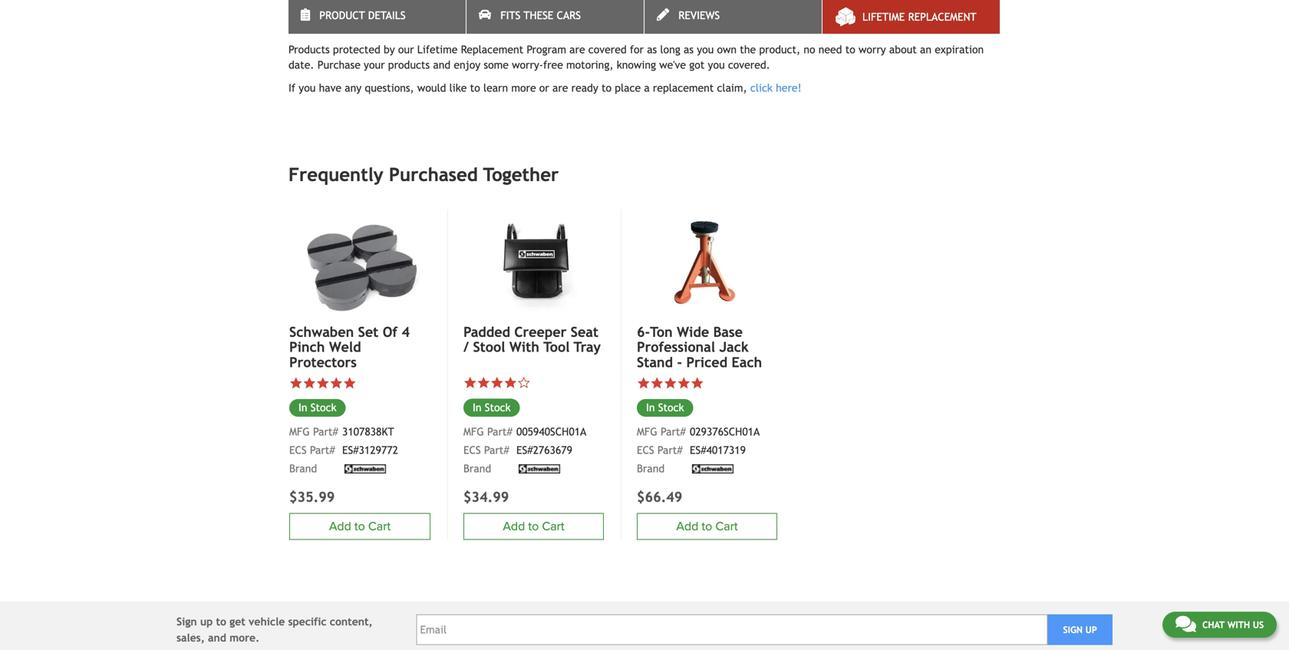 Task type: vqa. For each thing, say whether or not it's contained in the screenshot.
029376SCH01A
yes



Task type: locate. For each thing, give the bounding box(es) containing it.
1 horizontal spatial in stock
[[473, 401, 511, 414]]

1 in stock from the left
[[473, 401, 511, 414]]

product,
[[760, 43, 801, 56]]

$66.49
[[637, 489, 683, 505]]

3 in stock from the left
[[646, 401, 684, 414]]

0 horizontal spatial replacement
[[461, 43, 524, 56]]

add to cart for $34.99
[[503, 519, 565, 534]]

stock for protectors
[[311, 401, 337, 414]]

1 star image from the left
[[464, 376, 477, 390]]

1 horizontal spatial lifetime
[[516, 12, 576, 30]]

date.
[[289, 59, 314, 71]]

2 vertical spatial you
[[299, 82, 316, 94]]

schwaben image down es#4017319
[[690, 464, 736, 474]]

are
[[570, 43, 585, 56], [553, 82, 568, 94]]

replacement up an
[[909, 11, 977, 23]]

1 cart from the left
[[542, 519, 565, 534]]

add to cart down the $34.99
[[503, 519, 565, 534]]

mfg for $66.49
[[637, 426, 658, 438]]

protectors
[[289, 354, 357, 370]]

product details
[[320, 9, 406, 21]]

stock up mfg part# 005940sch01a ecs part# es#2763679 brand
[[485, 401, 511, 414]]

in stock down the stand
[[646, 401, 684, 414]]

add for $34.99
[[503, 519, 525, 534]]

in
[[473, 401, 482, 414], [299, 401, 308, 414], [646, 401, 655, 414]]

es#2763679
[[517, 444, 573, 457]]

brand for $34.99
[[464, 463, 491, 475]]

2 add from the left
[[329, 519, 351, 534]]

2 brand from the left
[[289, 463, 317, 475]]

0 horizontal spatial sign
[[177, 616, 197, 628]]

or
[[540, 82, 549, 94]]

program
[[679, 12, 739, 30], [527, 43, 567, 56]]

in down the stand
[[646, 401, 655, 414]]

part#
[[487, 426, 513, 438], [313, 426, 338, 438], [661, 426, 686, 438], [484, 444, 509, 457], [310, 444, 335, 457], [658, 444, 683, 457]]

es#3129772
[[342, 444, 398, 457]]

0 horizontal spatial up
[[200, 616, 213, 628]]

1 horizontal spatial add
[[503, 519, 525, 534]]

3 add to cart button from the left
[[637, 513, 778, 540]]

2 horizontal spatial add to cart
[[677, 519, 738, 534]]

no
[[804, 43, 816, 56]]

you
[[697, 43, 714, 56], [708, 59, 725, 71], [299, 82, 316, 94]]

schwaben set of 4 pinch weld protectors link
[[289, 324, 431, 370]]

1 horizontal spatial add to cart button
[[464, 513, 604, 540]]

add to cart button down the $34.99
[[464, 513, 604, 540]]

sign for sign up to get vehicle specific content, sales, and more.
[[177, 616, 197, 628]]

in stock down protectors
[[299, 401, 337, 414]]

1 horizontal spatial mfg
[[464, 426, 484, 438]]

part# left 029376sch01a
[[661, 426, 686, 438]]

1 horizontal spatial in
[[473, 401, 482, 414]]

1 horizontal spatial program
[[679, 12, 739, 30]]

to inside products protected by our lifetime replacement program are covered for as long as you own the product, no need to worry about an expiration date. purchase your products and enjoy some worry-free motoring, knowing we've got you covered.
[[846, 43, 856, 56]]

2 horizontal spatial mfg
[[637, 426, 658, 438]]

2 in from the left
[[299, 401, 308, 414]]

add to cart button
[[464, 513, 604, 540], [289, 513, 431, 540], [637, 513, 778, 540]]

3 star image from the left
[[289, 376, 303, 390]]

0 vertical spatial program
[[679, 12, 739, 30]]

1 horizontal spatial cart
[[542, 519, 565, 534]]

as up got
[[684, 43, 694, 56]]

fits
[[501, 9, 521, 21]]

0 horizontal spatial schwaben image
[[342, 464, 388, 474]]

ecs up the $34.99
[[464, 444, 481, 457]]

fits these cars
[[501, 9, 581, 21]]

$35.99
[[289, 489, 335, 505]]

add to cart
[[503, 519, 565, 534], [329, 519, 391, 534], [677, 519, 738, 534]]

schwaben set of 4 pinch weld protectors
[[289, 324, 410, 370]]

and inside sign up to get vehicle specific content, sales, and more.
[[208, 632, 226, 644]]

add to cart for $66.49
[[677, 519, 738, 534]]

sign inside button
[[1064, 625, 1083, 635]]

schwaben set of 4 pinch weld protectors image
[[289, 209, 431, 315]]

stock for tool
[[485, 401, 511, 414]]

brand up $66.49
[[637, 463, 665, 475]]

and up would on the left of page
[[433, 59, 451, 71]]

0 horizontal spatial ecs
[[289, 444, 307, 457]]

you right if
[[299, 82, 316, 94]]

0 horizontal spatial add to cart button
[[289, 513, 431, 540]]

details
[[368, 9, 406, 21]]

lifetime replacement
[[863, 11, 977, 23]]

3 schwaben image from the left
[[690, 464, 736, 474]]

are up motoring,
[[570, 43, 585, 56]]

is
[[384, 12, 395, 30]]

add to cart down $35.99
[[329, 519, 391, 534]]

brand up the $34.99
[[464, 463, 491, 475]]

0 horizontal spatial lifetime
[[417, 43, 458, 56]]

add for $66.49
[[677, 519, 699, 534]]

2 horizontal spatial brand
[[637, 463, 665, 475]]

3 add from the left
[[677, 519, 699, 534]]

1 horizontal spatial add to cart
[[503, 519, 565, 534]]

our
[[485, 12, 512, 30]]

ecs
[[464, 444, 481, 457], [289, 444, 307, 457], [637, 444, 655, 457]]

padded creeper seat / stool with tool tray image
[[464, 209, 604, 315]]

claim,
[[717, 82, 747, 94]]

schwaben image down es#3129772
[[342, 464, 388, 474]]

each
[[732, 354, 763, 370]]

add for $35.99
[[329, 519, 351, 534]]

click
[[751, 82, 773, 94]]

6-ton wide base professional jack stand - priced each link
[[637, 324, 778, 370]]

program up free
[[527, 43, 567, 56]]

sign up button
[[1048, 615, 1113, 645]]

enjoy
[[454, 59, 481, 71]]

0 horizontal spatial brand
[[289, 463, 317, 475]]

add down the $34.99
[[503, 519, 525, 534]]

2 horizontal spatial add
[[677, 519, 699, 534]]

brand inside mfg part# 005940sch01a ecs part# es#2763679 brand
[[464, 463, 491, 475]]

0 horizontal spatial add
[[329, 519, 351, 534]]

2 horizontal spatial schwaben image
[[690, 464, 736, 474]]

questions,
[[365, 82, 414, 94]]

click here! link
[[751, 82, 802, 94]]

1 vertical spatial and
[[208, 632, 226, 644]]

ready
[[572, 82, 599, 94]]

1 add to cart button from the left
[[464, 513, 604, 540]]

chat with us link
[[1163, 612, 1277, 638]]

tray
[[574, 339, 601, 355]]

expiration
[[935, 43, 984, 56]]

as right for
[[647, 43, 657, 56]]

add down $66.49
[[677, 519, 699, 534]]

in down protectors
[[299, 401, 308, 414]]

9 star image from the left
[[677, 376, 691, 390]]

3 mfg from the left
[[637, 426, 658, 438]]

ecs for $66.49
[[637, 444, 655, 457]]

3 cart from the left
[[716, 519, 738, 534]]

weld
[[329, 339, 361, 355]]

you up got
[[697, 43, 714, 56]]

up inside button
[[1086, 625, 1098, 635]]

0 vertical spatial and
[[433, 59, 451, 71]]

1 add from the left
[[503, 519, 525, 534]]

2 ecs from the left
[[289, 444, 307, 457]]

0 horizontal spatial in stock
[[299, 401, 337, 414]]

1 horizontal spatial brand
[[464, 463, 491, 475]]

star image down the stand
[[637, 376, 651, 390]]

in stock up mfg part# 005940sch01a ecs part# es#2763679 brand
[[473, 401, 511, 414]]

0 horizontal spatial as
[[647, 43, 657, 56]]

ecs up $35.99
[[289, 444, 307, 457]]

0 horizontal spatial in
[[299, 401, 308, 414]]

ecs inside mfg part# 3107838kt ecs part# es#3129772 brand
[[289, 444, 307, 457]]

mfg for $35.99
[[289, 426, 310, 438]]

place
[[615, 82, 641, 94]]

1 horizontal spatial as
[[684, 43, 694, 56]]

up inside sign up to get vehicle specific content, sales, and more.
[[200, 616, 213, 628]]

4 star image from the left
[[303, 376, 316, 390]]

ecs inside mfg part# 029376sch01a ecs part# es#4017319 brand
[[637, 444, 655, 457]]

mfg part# 005940sch01a ecs part# es#2763679 brand
[[464, 426, 587, 475]]

if you have any questions, would like to learn more or are ready to place a replacement claim, click here!
[[289, 82, 802, 94]]

any
[[345, 82, 362, 94]]

6-ton wide base professional jack stand - priced each image
[[637, 209, 778, 315]]

1 brand from the left
[[464, 463, 491, 475]]

1 vertical spatial you
[[708, 59, 725, 71]]

2 horizontal spatial add to cart button
[[637, 513, 778, 540]]

ecs up $66.49
[[637, 444, 655, 457]]

brand up $35.99
[[289, 463, 317, 475]]

vehicle
[[249, 616, 285, 628]]

mfg up $66.49
[[637, 426, 658, 438]]

star image
[[477, 376, 491, 390], [504, 376, 517, 390], [289, 376, 303, 390], [303, 376, 316, 390], [316, 376, 330, 390], [343, 376, 357, 390], [651, 376, 664, 390], [664, 376, 677, 390], [677, 376, 691, 390]]

in for padded creeper seat / stool with tool tray
[[473, 401, 482, 414]]

1 horizontal spatial ecs
[[464, 444, 481, 457]]

3 stock from the left
[[659, 401, 684, 414]]

0 horizontal spatial cart
[[368, 519, 391, 534]]

star image
[[464, 376, 477, 390], [491, 376, 504, 390], [330, 376, 343, 390], [637, 376, 651, 390], [691, 376, 704, 390]]

1 horizontal spatial up
[[1086, 625, 1098, 635]]

brand inside mfg part# 3107838kt ecs part# es#3129772 brand
[[289, 463, 317, 475]]

mfg
[[464, 426, 484, 438], [289, 426, 310, 438], [637, 426, 658, 438]]

3 in from the left
[[646, 401, 655, 414]]

2 horizontal spatial cart
[[716, 519, 738, 534]]

8 star image from the left
[[664, 376, 677, 390]]

part# up $35.99
[[310, 444, 335, 457]]

stock
[[485, 401, 511, 414], [311, 401, 337, 414], [659, 401, 684, 414]]

1 horizontal spatial sign
[[1064, 625, 1083, 635]]

star image down /
[[464, 376, 477, 390]]

stock down -
[[659, 401, 684, 414]]

schwaben
[[289, 324, 354, 340]]

frequently
[[289, 164, 384, 185]]

brand
[[464, 463, 491, 475], [289, 463, 317, 475], [637, 463, 665, 475]]

part# up $66.49
[[658, 444, 683, 457]]

add to cart button for $66.49
[[637, 513, 778, 540]]

1 vertical spatial program
[[527, 43, 567, 56]]

005940sch01a
[[517, 426, 587, 438]]

mfg inside mfg part# 3107838kt ecs part# es#3129772 brand
[[289, 426, 310, 438]]

1 mfg from the left
[[464, 426, 484, 438]]

comments image
[[1176, 615, 1197, 633]]

in down stool
[[473, 401, 482, 414]]

1 horizontal spatial stock
[[485, 401, 511, 414]]

and right 'sales,'
[[208, 632, 226, 644]]

sign
[[177, 616, 197, 628], [1064, 625, 1083, 635]]

add to cart for $35.99
[[329, 519, 391, 534]]

3 brand from the left
[[637, 463, 665, 475]]

are right or
[[553, 82, 568, 94]]

3 add to cart from the left
[[677, 519, 738, 534]]

1 horizontal spatial are
[[570, 43, 585, 56]]

replacement up for
[[581, 12, 675, 30]]

mfg inside mfg part# 029376sch01a ecs part# es#4017319 brand
[[637, 426, 658, 438]]

1 schwaben image from the left
[[517, 464, 563, 474]]

1 star image from the left
[[477, 376, 491, 390]]

1 horizontal spatial schwaben image
[[517, 464, 563, 474]]

sign inside sign up to get vehicle specific content, sales, and more.
[[177, 616, 197, 628]]

add to cart button down $35.99
[[289, 513, 431, 540]]

and inside products protected by our lifetime replacement program are covered for as long as you own the product, no need to worry about an expiration date. purchase your products and enjoy some worry-free motoring, knowing we've got you covered.
[[433, 59, 451, 71]]

mfg part# 029376sch01a ecs part# es#4017319 brand
[[637, 426, 760, 475]]

schwaben image
[[517, 464, 563, 474], [342, 464, 388, 474], [690, 464, 736, 474]]

0 horizontal spatial are
[[553, 82, 568, 94]]

mfg inside mfg part# 005940sch01a ecs part# es#2763679 brand
[[464, 426, 484, 438]]

brand inside mfg part# 029376sch01a ecs part# es#4017319 brand
[[637, 463, 665, 475]]

0 horizontal spatial and
[[208, 632, 226, 644]]

mfg up $35.99
[[289, 426, 310, 438]]

program up own
[[679, 12, 739, 30]]

by
[[384, 43, 395, 56]]

2 cart from the left
[[368, 519, 391, 534]]

you down own
[[708, 59, 725, 71]]

our
[[398, 43, 414, 56]]

add down $35.99
[[329, 519, 351, 534]]

professional
[[637, 339, 716, 355]]

products protected by our lifetime replacement program are covered for as long as you own the product, no need to worry about an expiration date. purchase your products and enjoy some worry-free motoring, knowing we've got you covered.
[[289, 43, 984, 71]]

star image down priced
[[691, 376, 704, 390]]

us
[[1253, 620, 1264, 630]]

cart for $66.49
[[716, 519, 738, 534]]

empty star image
[[517, 376, 531, 390]]

add to cart down $66.49
[[677, 519, 738, 534]]

star image down protectors
[[330, 376, 343, 390]]

5 star image from the left
[[691, 376, 704, 390]]

2 horizontal spatial ecs
[[637, 444, 655, 457]]

2 mfg from the left
[[289, 426, 310, 438]]

schwaben image for $34.99
[[517, 464, 563, 474]]

cart
[[542, 519, 565, 534], [368, 519, 391, 534], [716, 519, 738, 534]]

2 horizontal spatial stock
[[659, 401, 684, 414]]

3107838kt
[[342, 426, 394, 438]]

2 horizontal spatial in
[[646, 401, 655, 414]]

1 add to cart from the left
[[503, 519, 565, 534]]

1 ecs from the left
[[464, 444, 481, 457]]

reviews link
[[645, 0, 822, 34]]

1 in from the left
[[473, 401, 482, 414]]

mfg part# 3107838kt ecs part# es#3129772 brand
[[289, 426, 398, 475]]

0 vertical spatial are
[[570, 43, 585, 56]]

2 stock from the left
[[311, 401, 337, 414]]

2 horizontal spatial in stock
[[646, 401, 684, 414]]

ecs for $34.99
[[464, 444, 481, 457]]

mfg up the $34.99
[[464, 426, 484, 438]]

ecs inside mfg part# 005940sch01a ecs part# es#2763679 brand
[[464, 444, 481, 457]]

star image left empty star icon on the bottom of page
[[491, 376, 504, 390]]

protected
[[333, 43, 381, 56]]

0 horizontal spatial mfg
[[289, 426, 310, 438]]

add
[[503, 519, 525, 534], [329, 519, 351, 534], [677, 519, 699, 534]]

0 horizontal spatial add to cart
[[329, 519, 391, 534]]

1 vertical spatial are
[[553, 82, 568, 94]]

2 horizontal spatial lifetime
[[863, 11, 905, 23]]

add to cart button down $66.49
[[637, 513, 778, 540]]

2 add to cart from the left
[[329, 519, 391, 534]]

0 horizontal spatial program
[[527, 43, 567, 56]]

replacement up the some
[[461, 43, 524, 56]]

0 horizontal spatial stock
[[311, 401, 337, 414]]

padded creeper seat / stool with tool tray link
[[464, 324, 604, 355]]

long
[[661, 43, 681, 56]]

1 stock from the left
[[485, 401, 511, 414]]

schwaben image down es#2763679 at the bottom of the page
[[517, 464, 563, 474]]

3 ecs from the left
[[637, 444, 655, 457]]

mfg for $34.99
[[464, 426, 484, 438]]

2 in stock from the left
[[299, 401, 337, 414]]

cart for $35.99
[[368, 519, 391, 534]]

replacement inside products protected by our lifetime replacement program are covered for as long as you own the product, no need to worry about an expiration date. purchase your products and enjoy some worry-free motoring, knowing we've got you covered.
[[461, 43, 524, 56]]

add to cart button for $35.99
[[289, 513, 431, 540]]

1 horizontal spatial and
[[433, 59, 451, 71]]

stock down protectors
[[311, 401, 337, 414]]

2 add to cart button from the left
[[289, 513, 431, 540]]

2 schwaben image from the left
[[342, 464, 388, 474]]

as
[[647, 43, 657, 56], [684, 43, 694, 56]]



Task type: describe. For each thing, give the bounding box(es) containing it.
specific
[[288, 616, 327, 628]]

worry-
[[512, 59, 543, 71]]

stool
[[473, 339, 506, 355]]

of
[[383, 324, 398, 340]]

1 horizontal spatial replacement
[[581, 12, 675, 30]]

free
[[543, 59, 563, 71]]

brand for $66.49
[[637, 463, 665, 475]]

here!
[[776, 82, 802, 94]]

with
[[510, 339, 540, 355]]

program inside products protected by our lifetime replacement program are covered for as long as you own the product, no need to worry about an expiration date. purchase your products and enjoy some worry-free motoring, knowing we've got you covered.
[[527, 43, 567, 56]]

in for 6-ton wide base professional jack stand - priced each
[[646, 401, 655, 414]]

schwaben image for $66.49
[[690, 464, 736, 474]]

lifetime replacement link
[[823, 0, 1000, 34]]

creeper
[[515, 324, 567, 340]]

2 horizontal spatial replacement
[[909, 11, 977, 23]]

part# left the '005940sch01a'
[[487, 426, 513, 438]]

about
[[890, 43, 917, 56]]

2 star image from the left
[[504, 376, 517, 390]]

sign for sign up
[[1064, 625, 1083, 635]]

Email email field
[[416, 615, 1048, 645]]

lifetime inside products protected by our lifetime replacement program are covered for as long as you own the product, no need to worry about an expiration date. purchase your products and enjoy some worry-free motoring, knowing we've got you covered.
[[417, 43, 458, 56]]

4 star image from the left
[[637, 376, 651, 390]]

product details link
[[289, 0, 466, 34]]

chat
[[1203, 620, 1225, 630]]

together
[[483, 164, 559, 185]]

stock for stand
[[659, 401, 684, 414]]

in for schwaben set of 4 pinch weld protectors
[[299, 401, 308, 414]]

we've
[[660, 59, 686, 71]]

5 star image from the left
[[316, 376, 330, 390]]

4
[[402, 324, 410, 340]]

cart for $34.99
[[542, 519, 565, 534]]

content,
[[330, 616, 373, 628]]

covered
[[399, 12, 459, 30]]

learn
[[484, 82, 508, 94]]

to inside sign up to get vehicle specific content, sales, and more.
[[216, 616, 226, 628]]

covered
[[589, 43, 627, 56]]

covered.
[[728, 59, 771, 71]]

-
[[677, 354, 683, 370]]

padded
[[464, 324, 511, 340]]

ecs for $35.99
[[289, 444, 307, 457]]

wide
[[677, 324, 709, 340]]

frequently purchased together
[[289, 164, 559, 185]]

2 star image from the left
[[491, 376, 504, 390]]

got
[[690, 59, 705, 71]]

sign up
[[1064, 625, 1098, 635]]

more.
[[230, 632, 260, 644]]

like
[[450, 82, 467, 94]]

6-ton wide base professional jack stand - priced each
[[637, 324, 763, 370]]

your
[[364, 59, 385, 71]]

set
[[358, 324, 379, 340]]

/
[[464, 339, 469, 355]]

knowing
[[617, 59, 656, 71]]

the
[[740, 43, 756, 56]]

would
[[418, 82, 446, 94]]

6-
[[637, 324, 650, 340]]

sales,
[[177, 632, 205, 644]]

part# up the $34.99
[[484, 444, 509, 457]]

in stock for 6-ton wide base professional jack stand - priced each
[[646, 401, 684, 414]]

schwaben image for $35.99
[[342, 464, 388, 474]]

2 as from the left
[[684, 43, 694, 56]]

replacement
[[653, 82, 714, 94]]

priced
[[687, 354, 728, 370]]

pinch
[[289, 339, 325, 355]]

part# left 3107838kt
[[313, 426, 338, 438]]

in stock for schwaben set of 4 pinch weld protectors
[[299, 401, 337, 414]]

029376sch01a
[[690, 426, 760, 438]]

by
[[463, 12, 481, 30]]

7 star image from the left
[[651, 376, 664, 390]]

1 as from the left
[[647, 43, 657, 56]]

base
[[714, 324, 743, 340]]

this product is covered by our lifetime replacement program
[[289, 12, 739, 30]]

6 star image from the left
[[343, 376, 357, 390]]

es#4017319
[[690, 444, 746, 457]]

a
[[644, 82, 650, 94]]

up for sign up to get vehicle specific content, sales, and more.
[[200, 616, 213, 628]]

ton
[[650, 324, 673, 340]]

0 vertical spatial you
[[697, 43, 714, 56]]

jack
[[720, 339, 749, 355]]

this
[[289, 12, 318, 30]]

these
[[524, 9, 554, 21]]

$34.99
[[464, 489, 509, 505]]

chat with us
[[1203, 620, 1264, 630]]

some
[[484, 59, 509, 71]]

need
[[819, 43, 843, 56]]

in stock for padded creeper seat / stool with tool tray
[[473, 401, 511, 414]]

up for sign up
[[1086, 625, 1098, 635]]

brand for $35.99
[[289, 463, 317, 475]]

padded creeper seat / stool with tool tray
[[464, 324, 601, 355]]

are inside products protected by our lifetime replacement program are covered for as long as you own the product, no need to worry about an expiration date. purchase your products and enjoy some worry-free motoring, knowing we've got you covered.
[[570, 43, 585, 56]]

more
[[512, 82, 536, 94]]

if
[[289, 82, 296, 94]]

motoring,
[[567, 59, 614, 71]]

get
[[230, 616, 246, 628]]

purchased
[[389, 164, 478, 185]]

products
[[289, 43, 330, 56]]

worry
[[859, 43, 886, 56]]

3 star image from the left
[[330, 376, 343, 390]]

purchase
[[318, 59, 361, 71]]

have
[[319, 82, 342, 94]]

add to cart button for $34.99
[[464, 513, 604, 540]]

for
[[630, 43, 644, 56]]

seat
[[571, 324, 599, 340]]

fits these cars link
[[467, 0, 644, 34]]

products
[[388, 59, 430, 71]]

stand
[[637, 354, 673, 370]]



